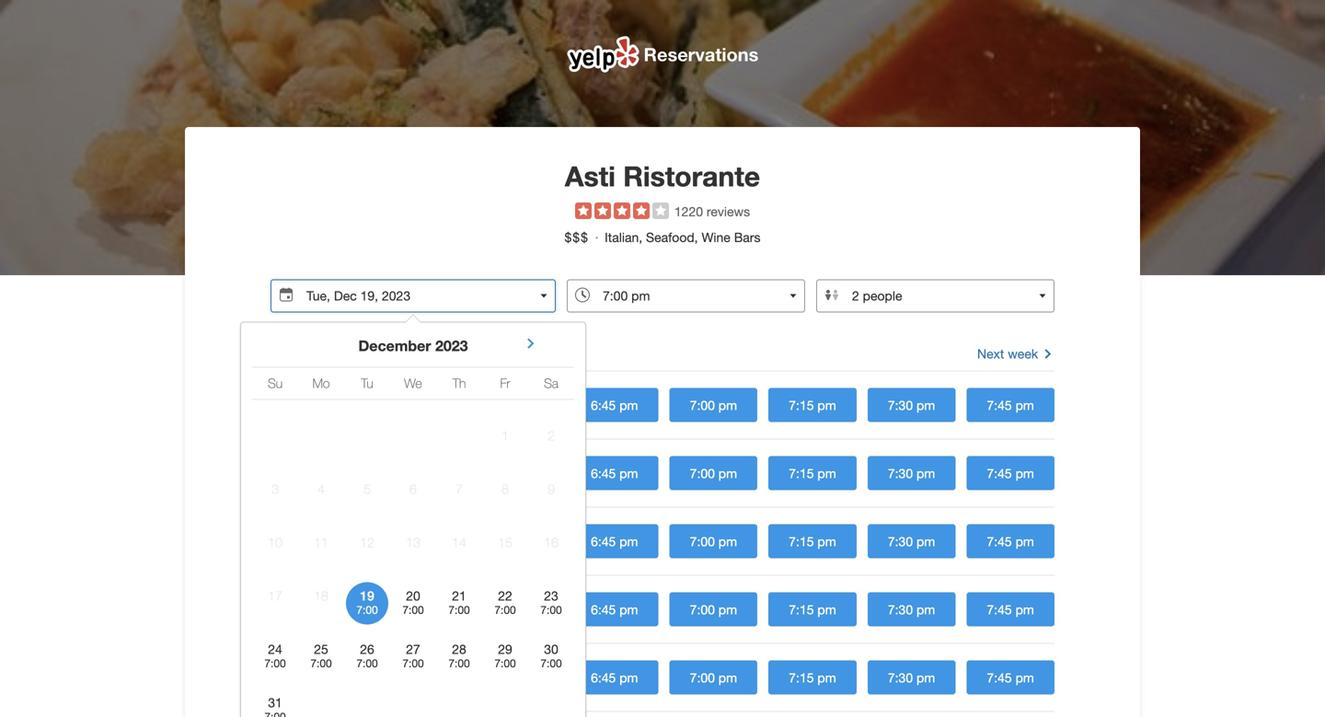 Task type: locate. For each thing, give the bounding box(es) containing it.
1 6:30 pm from the top
[[492, 398, 539, 413]]

7:00
[[690, 398, 715, 413], [690, 466, 715, 481], [690, 534, 715, 549], [690, 602, 715, 617], [357, 603, 378, 616], [403, 603, 424, 616], [449, 603, 470, 616], [495, 603, 516, 616], [541, 603, 562, 616], [265, 657, 286, 670], [311, 657, 332, 670], [357, 657, 378, 670], [403, 657, 424, 670], [449, 657, 470, 670], [495, 657, 516, 670], [541, 657, 562, 670], [690, 670, 715, 685]]

23 inside 23 7:00
[[544, 588, 559, 603]]

6:30 pm for 19
[[492, 398, 539, 413]]

7:30 pm button
[[868, 388, 956, 422], [868, 456, 956, 490], [868, 524, 956, 558], [868, 592, 956, 626], [868, 660, 956, 695]]

1 horizontal spatial 21
[[452, 588, 467, 603]]

row group containing 1
[[252, 422, 574, 717]]

1 6:15 pm from the top
[[393, 398, 440, 413]]

3 7:45 pm button from the top
[[967, 524, 1055, 558]]

6:15 pm
[[393, 398, 440, 413], [393, 534, 440, 549], [393, 602, 440, 617], [393, 670, 440, 685]]

3 7:45 from the top
[[987, 534, 1012, 549]]

6:45 pm button for sat, dec 23
[[571, 660, 659, 695]]

2 week from the left
[[1008, 346, 1039, 361]]

4 row from the top
[[252, 529, 574, 571]]

6:30 for thu, dec 21
[[492, 534, 517, 549]]

sat dec 2, 2023 cell
[[530, 428, 573, 444]]

5 6:45 pm from the top
[[591, 670, 638, 685]]

1 7:45 pm from the top
[[987, 398, 1035, 413]]

7:00 for 19
[[357, 603, 378, 616]]

dec down 25
[[302, 668, 330, 685]]

fri dec 1, 2023 cell
[[484, 428, 527, 444]]

week right the next
[[1008, 346, 1039, 361]]

0 horizontal spatial 21
[[337, 532, 354, 549]]

1 6:15 from the top
[[393, 398, 418, 413]]

6:15 pm button for thu, dec 21
[[373, 524, 461, 558]]

7:00 pm for thu, dec 21
[[690, 534, 737, 549]]

5 7:30 pm button from the top
[[868, 660, 956, 695]]

6:30 pm button down fri dec 8, 2023 cell
[[472, 524, 560, 558]]

18
[[314, 588, 328, 603]]

20
[[406, 588, 421, 603]]

row containing 10
[[252, 529, 574, 571]]

4 7:30 pm button from the top
[[868, 592, 956, 626]]

4 7:45 from the top
[[987, 602, 1012, 617]]

7:30 pm button for 22
[[868, 592, 956, 626]]

thu dec 7, 2023 cell
[[438, 481, 481, 498]]

3 7:45 pm from the top
[[987, 534, 1035, 549]]

0 horizontal spatial 23
[[334, 668, 350, 685]]

0 horizontal spatial week
[[340, 346, 371, 361]]

dec right thu,
[[305, 532, 333, 549]]

5 6:45 pm button from the top
[[571, 660, 659, 695]]

6:15 down 'we'
[[393, 398, 418, 413]]

7:45 pm button for thu, dec 21
[[967, 524, 1055, 558]]

4 6:15 pm button from the top
[[373, 660, 461, 695]]

1 6:45 pm button from the top
[[571, 388, 659, 422]]

6:30 pm button up 1
[[472, 388, 560, 422]]

7:45
[[987, 398, 1012, 413], [987, 466, 1012, 481], [987, 534, 1012, 549], [987, 602, 1012, 617], [987, 670, 1012, 685]]

sat, dec 23
[[271, 668, 350, 685]]

7:15 pm
[[789, 398, 837, 413], [789, 466, 837, 481], [789, 534, 837, 549], [789, 602, 837, 617], [789, 670, 837, 685]]

6:45
[[591, 398, 616, 413], [591, 466, 616, 481], [591, 534, 616, 549], [591, 602, 616, 617], [591, 670, 616, 685]]

6:30 pm for 21
[[492, 534, 539, 549]]

ristorante
[[623, 159, 761, 192]]

7:00 pm button for 19
[[670, 388, 758, 422]]

2 row from the top
[[252, 422, 574, 464]]

1
[[502, 428, 509, 443]]

1 vertical spatial 19
[[360, 588, 374, 603]]

week up tu
[[340, 346, 371, 361]]

6:15
[[393, 398, 418, 413], [393, 534, 418, 549], [393, 602, 418, 617], [393, 670, 418, 685]]

3 6:30 pm from the top
[[492, 602, 539, 617]]

dec
[[304, 395, 332, 413], [305, 532, 333, 549], [297, 600, 325, 617], [302, 668, 330, 685]]

december 2023 grid
[[252, 323, 574, 717]]

7:15 pm button
[[769, 388, 857, 422], [769, 456, 857, 490], [769, 524, 857, 558], [769, 592, 857, 626], [769, 660, 857, 695]]

2 6:45 pm button from the top
[[571, 456, 659, 490]]

6:45 pm for fri, dec 22
[[591, 602, 638, 617]]

7:45 pm button
[[967, 388, 1055, 422], [967, 456, 1055, 490], [967, 524, 1055, 558], [967, 592, 1055, 626], [967, 660, 1055, 695]]

7:15
[[789, 398, 814, 413], [789, 466, 814, 481], [789, 534, 814, 549], [789, 602, 814, 617], [789, 670, 814, 685]]

fri,
[[271, 600, 293, 617]]

reviews
[[707, 204, 750, 219]]

1 6:30 from the top
[[492, 398, 517, 413]]

3 6:45 pm button from the top
[[571, 524, 659, 558]]

19 down previous week
[[336, 395, 352, 413]]

4 6:30 pm button from the top
[[472, 660, 560, 695]]

7:30 for 22
[[888, 602, 913, 617]]

1 7:45 pm button from the top
[[967, 388, 1055, 422]]

7
[[456, 481, 463, 497]]

sun dec 10, 2023 cell
[[254, 534, 296, 551]]

4 7:30 pm from the top
[[888, 602, 936, 617]]

5 7:45 pm button from the top
[[967, 660, 1055, 695]]

5 7:00 pm from the top
[[690, 670, 737, 685]]

3 7:15 from the top
[[789, 534, 814, 549]]

16
[[544, 535, 559, 550]]

6:30
[[492, 398, 517, 413], [492, 534, 517, 549], [492, 602, 517, 617], [492, 670, 517, 685]]

3 7:00 pm from the top
[[690, 534, 737, 549]]

5 6:45 from the top
[[591, 670, 616, 685]]

thu, dec 21
[[271, 532, 354, 549]]

6:30 right 14 on the bottom of page
[[492, 534, 517, 549]]

row
[[252, 368, 574, 399], [252, 422, 574, 464], [252, 475, 574, 518], [252, 529, 574, 571], [252, 582, 574, 625], [252, 636, 574, 678]]

21 right the 20
[[452, 588, 467, 603]]

1 7:30 pm button from the top
[[868, 388, 956, 422]]

row containing 24
[[252, 636, 574, 678]]

2 6:15 from the top
[[393, 534, 418, 549]]

6:15 down 27 7:00
[[393, 670, 418, 685]]

1 vertical spatial 23
[[334, 668, 350, 685]]

25 7:00
[[311, 642, 332, 670]]

7:30 pm for fri, dec 22
[[888, 602, 936, 617]]

sat,
[[271, 668, 298, 685]]

1 7:00 pm from the top
[[690, 398, 737, 413]]

6:45 pm for thu, dec 21
[[591, 534, 638, 549]]

dec down mo
[[304, 395, 332, 413]]

1 7:15 pm button from the top
[[769, 388, 857, 422]]

dec for sat,
[[302, 668, 330, 685]]

row containing 3
[[252, 475, 574, 518]]

dec right fri,
[[297, 600, 325, 617]]

6:15 pm for fri, dec 22
[[393, 602, 440, 617]]

6:15 pm for tue, dec 19
[[393, 398, 440, 413]]

1 7:30 pm from the top
[[888, 398, 936, 413]]

asti
[[565, 159, 616, 192]]

5 7:45 pm from the top
[[987, 670, 1035, 685]]

29
[[498, 642, 513, 657]]

27
[[406, 642, 421, 657]]

2 6:45 from the top
[[591, 466, 616, 481]]

19 right mon dec 18, 2023 cell at the bottom left of page
[[360, 588, 374, 603]]

6:45 pm button
[[571, 388, 659, 422], [571, 456, 659, 490], [571, 524, 659, 558], [571, 592, 659, 626], [571, 660, 659, 695]]

28
[[452, 642, 467, 657]]

11
[[314, 535, 328, 550]]

4 6:15 pm from the top
[[393, 670, 440, 685]]

week for previous week
[[340, 346, 371, 361]]

21 left 12
[[337, 532, 354, 549]]

6:45 for 23
[[591, 670, 616, 685]]

6 row from the top
[[252, 636, 574, 678]]

row group
[[252, 422, 574, 717]]

5 7:30 from the top
[[888, 670, 913, 685]]

7:45 for thu, dec 21
[[987, 534, 1012, 549]]

6:30 pm button down 29 on the bottom of page
[[472, 660, 560, 695]]

3 7:00 pm button from the top
[[670, 524, 758, 558]]

1 row from the top
[[252, 368, 574, 399]]

6:30 down fr
[[492, 398, 517, 413]]

6:30 pm down 29 7:00
[[492, 670, 539, 685]]

3 6:15 pm from the top
[[393, 602, 440, 617]]

6:15 for fri, dec 22
[[393, 602, 418, 617]]

wine
[[702, 230, 731, 245]]

6:15 pm button
[[373, 388, 461, 422], [373, 524, 461, 558], [373, 592, 461, 626], [373, 660, 461, 695]]

6:30 down 29 7:00
[[492, 670, 517, 685]]

7:00 pm
[[690, 398, 737, 413], [690, 466, 737, 481], [690, 534, 737, 549], [690, 602, 737, 617], [690, 670, 737, 685]]

3
[[272, 481, 279, 497]]

3 6:15 pm button from the top
[[373, 592, 461, 626]]

2023
[[435, 337, 468, 354]]

0 vertical spatial 21
[[337, 532, 354, 549]]

4 7:15 from the top
[[789, 602, 814, 617]]

1 6:45 pm from the top
[[591, 398, 638, 413]]

3 6:45 pm from the top
[[591, 534, 638, 549]]

next
[[978, 346, 1005, 361]]

1 6:15 pm button from the top
[[373, 388, 461, 422]]

1 7:00 pm button from the top
[[670, 388, 758, 422]]

6:45 pm button right the sa
[[571, 388, 659, 422]]

6:30 pm for 22
[[492, 602, 539, 617]]

3 7:15 pm button from the top
[[769, 524, 857, 558]]

3 7:30 from the top
[[888, 534, 913, 549]]

6:45 pm button right 9
[[571, 456, 659, 490]]

tue dec 5, 2023 cell
[[346, 481, 388, 498]]

7:00 for 25
[[311, 657, 332, 670]]

sat dec 9, 2023 cell
[[530, 481, 573, 498]]

next week
[[978, 346, 1042, 361]]

6:45 pm button right 16
[[571, 524, 659, 558]]

4 7:45 pm from the top
[[987, 602, 1035, 617]]

6:15 pm button for fri, dec 22
[[373, 592, 461, 626]]

6:15 right 12
[[393, 534, 418, 549]]

6:30 pm down fr
[[492, 398, 539, 413]]

4 6:45 pm from the top
[[591, 602, 638, 617]]

4 6:30 pm from the top
[[492, 670, 539, 685]]

7:15 pm button for sat, dec 23
[[769, 660, 857, 695]]

2 6:15 pm button from the top
[[373, 524, 461, 558]]

5 7:00 pm button from the top
[[670, 660, 758, 695]]

1 vertical spatial 21
[[452, 588, 467, 603]]

2 6:30 pm button from the top
[[472, 524, 560, 558]]

26
[[360, 642, 374, 657]]

tue dec 12, 2023 cell
[[346, 534, 388, 551]]

6:15 pm for thu, dec 21
[[393, 534, 440, 549]]

2 7:45 from the top
[[987, 466, 1012, 481]]

22
[[498, 588, 513, 603], [329, 600, 345, 617]]

sat dec 16, 2023 cell
[[530, 534, 573, 551]]

4 7:30 from the top
[[888, 602, 913, 617]]

dec for thu,
[[305, 532, 333, 549]]

6:30 pm
[[492, 398, 539, 413], [492, 534, 539, 549], [492, 602, 539, 617], [492, 670, 539, 685]]

6:30 pm left 16
[[492, 534, 539, 549]]

21
[[337, 532, 354, 549], [452, 588, 467, 603]]

6
[[410, 481, 417, 497]]

1 7:15 from the top
[[789, 398, 814, 413]]

7:00 pm button
[[670, 388, 758, 422], [670, 456, 758, 490], [670, 524, 758, 558], [670, 592, 758, 626], [670, 660, 758, 695]]

2 7:00 pm button from the top
[[670, 456, 758, 490]]

3 6:30 pm button from the top
[[472, 592, 560, 626]]

6:15 pm left 14 on the bottom of page
[[393, 534, 440, 549]]

Select a date text field
[[271, 279, 556, 313]]

th
[[453, 376, 466, 391]]

6:45 pm for sat, dec 23
[[591, 670, 638, 685]]

we
[[404, 376, 422, 391]]

6:45 pm
[[591, 398, 638, 413], [591, 466, 638, 481], [591, 534, 638, 549], [591, 602, 638, 617], [591, 670, 638, 685]]

7:30 pm
[[888, 398, 936, 413], [888, 466, 936, 481], [888, 534, 936, 549], [888, 602, 936, 617], [888, 670, 936, 685]]

7:00 for 29
[[495, 657, 516, 670]]

2 7:30 pm button from the top
[[868, 456, 956, 490]]

4 7:15 pm button from the top
[[769, 592, 857, 626]]

7:00 for 20
[[403, 603, 424, 616]]

2 6:15 pm from the top
[[393, 534, 440, 549]]

0 horizontal spatial 19
[[336, 395, 352, 413]]

6:15 pm down 'we'
[[393, 398, 440, 413]]

1 horizontal spatial week
[[1008, 346, 1039, 361]]

previous week button
[[271, 346, 371, 362]]

7:45 for fri, dec 22
[[987, 602, 1012, 617]]

sun dec 17, 2023 cell
[[254, 588, 296, 604]]

3 6:45 from the top
[[591, 534, 616, 549]]

23 right 22 7:00 on the bottom left of page
[[544, 588, 559, 603]]

5 7:30 pm from the top
[[888, 670, 936, 685]]

7:30 for 23
[[888, 670, 913, 685]]

6:45 pm button right 23 7:00
[[571, 592, 659, 626]]

mon dec 18, 2023 cell
[[300, 588, 342, 604]]

6:30 pm button up 29 on the bottom of page
[[472, 592, 560, 626]]

6:30 pm button for 22
[[472, 592, 560, 626]]

fri, dec 22
[[271, 600, 345, 617]]

1 6:30 pm button from the top
[[472, 388, 560, 422]]

5 7:45 from the top
[[987, 670, 1012, 685]]

1 horizontal spatial 22
[[498, 588, 513, 603]]

7:15 pm for tue, dec 19
[[789, 398, 837, 413]]

7:45 pm
[[987, 398, 1035, 413], [987, 466, 1035, 481], [987, 534, 1035, 549], [987, 602, 1035, 617], [987, 670, 1035, 685]]

3 6:30 from the top
[[492, 602, 517, 617]]

17
[[268, 588, 282, 603]]

2 6:30 from the top
[[492, 534, 517, 549]]

7:45 pm for thu, dec 21
[[987, 534, 1035, 549]]

6:30 pm left 23 7:00
[[492, 602, 539, 617]]

1 7:45 from the top
[[987, 398, 1012, 413]]

1 7:15 pm from the top
[[789, 398, 837, 413]]

22 right 21 7:00
[[498, 588, 513, 603]]

0 horizontal spatial 22
[[329, 600, 345, 617]]

7:00 pm for fri, dec 22
[[690, 602, 737, 617]]

7:00 pm button for 23
[[670, 660, 758, 695]]

23
[[544, 588, 559, 603], [334, 668, 350, 685]]

4 6:45 pm button from the top
[[571, 592, 659, 626]]

6:45 pm button right 30 7:00
[[571, 660, 659, 695]]

22 right 18
[[329, 600, 345, 617]]

1220
[[675, 204, 703, 219]]

3 7:30 pm button from the top
[[868, 524, 956, 558]]

7:30 for 21
[[888, 534, 913, 549]]

1 horizontal spatial 19
[[360, 588, 374, 603]]

7:30
[[888, 398, 913, 413], [888, 466, 913, 481], [888, 534, 913, 549], [888, 602, 913, 617], [888, 670, 913, 685]]

4 7:00 pm button from the top
[[670, 592, 758, 626]]

4 7:00 pm from the top
[[690, 602, 737, 617]]

week
[[340, 346, 371, 361], [1008, 346, 1039, 361]]

4 7:15 pm from the top
[[789, 602, 837, 617]]

19 7:00
[[357, 588, 378, 616]]

3 row from the top
[[252, 475, 574, 518]]

7:45 pm for tue, dec 19
[[987, 398, 1035, 413]]

21 inside 21 7:00
[[452, 588, 467, 603]]

week for next week
[[1008, 346, 1039, 361]]

3 7:30 pm from the top
[[888, 534, 936, 549]]

2 6:30 pm from the top
[[492, 534, 539, 549]]

8
[[502, 481, 509, 497]]

1 week from the left
[[340, 346, 371, 361]]

previous week
[[284, 346, 371, 361]]

4 6:45 from the top
[[591, 602, 616, 617]]

1 horizontal spatial 23
[[544, 588, 559, 603]]

6:45 pm for tue, dec 19
[[591, 398, 638, 413]]

row containing su
[[252, 368, 574, 399]]

5 row from the top
[[252, 582, 574, 625]]

23 right '25 7:00' at the left
[[334, 668, 350, 685]]

5 7:15 from the top
[[789, 670, 814, 685]]

7:45 pm button for tue, dec 19
[[967, 388, 1055, 422]]

0 vertical spatial 23
[[544, 588, 559, 603]]

1220 reviews
[[675, 204, 750, 219]]

5 7:15 pm from the top
[[789, 670, 837, 685]]

6:30 up 29 on the bottom of page
[[492, 602, 517, 617]]

mo
[[313, 376, 330, 391]]

6:15 pm up 27
[[393, 602, 440, 617]]

3 7:15 pm from the top
[[789, 534, 837, 549]]

1 6:45 from the top
[[591, 398, 616, 413]]

pm
[[422, 398, 440, 413], [521, 398, 539, 413], [620, 398, 638, 413], [719, 398, 737, 413], [818, 398, 837, 413], [917, 398, 936, 413], [1016, 398, 1035, 413], [620, 466, 638, 481], [719, 466, 737, 481], [818, 466, 837, 481], [917, 466, 936, 481], [1016, 466, 1035, 481], [422, 534, 440, 549], [521, 534, 539, 549], [620, 534, 638, 549], [719, 534, 737, 549], [818, 534, 837, 549], [917, 534, 936, 549], [1016, 534, 1035, 549], [422, 602, 440, 617], [521, 602, 539, 617], [620, 602, 638, 617], [719, 602, 737, 617], [818, 602, 837, 617], [917, 602, 936, 617], [1016, 602, 1035, 617], [422, 670, 440, 685], [521, 670, 539, 685], [620, 670, 638, 685], [719, 670, 737, 685], [818, 670, 837, 685], [917, 670, 936, 685], [1016, 670, 1035, 685]]

6:15 pm down 27 7:00
[[393, 670, 440, 685]]

5 7:15 pm button from the top
[[769, 660, 857, 695]]

6:30 pm button for 21
[[472, 524, 560, 558]]

30
[[544, 642, 559, 657]]

2 7:15 pm button from the top
[[769, 456, 857, 490]]

6:15 right 19 7:00
[[393, 602, 418, 617]]

31
[[268, 695, 282, 710]]

6:30 pm button
[[472, 388, 560, 422], [472, 524, 560, 558], [472, 592, 560, 626], [472, 660, 560, 695]]

4 7:45 pm button from the top
[[967, 592, 1055, 626]]



Task type: vqa. For each thing, say whether or not it's contained in the screenshot.
the bottom features
no



Task type: describe. For each thing, give the bounding box(es) containing it.
7:15 for 22
[[789, 602, 814, 617]]

9
[[548, 481, 555, 497]]

2 7:15 from the top
[[789, 466, 814, 481]]

wed dec 13, 2023 cell
[[392, 534, 435, 551]]

0 vertical spatial 19
[[336, 395, 352, 413]]

6:30 for tue, dec 19
[[492, 398, 517, 413]]

29 7:00
[[495, 642, 516, 670]]

december 2023
[[359, 337, 468, 354]]

7:45 pm button for sat, dec 23
[[967, 660, 1055, 695]]

4 6:15 from the top
[[393, 670, 418, 685]]

20 7:00
[[403, 588, 424, 616]]

7:30 pm for sat, dec 23
[[888, 670, 936, 685]]

thu dec 14, 2023 cell
[[438, 534, 481, 551]]

7:15 pm button for fri, dec 22
[[769, 592, 857, 626]]

6:45 pm button for tue, dec 19
[[571, 388, 659, 422]]

12
[[360, 535, 374, 550]]

6:45 pm button for fri, dec 22
[[571, 592, 659, 626]]

tue,
[[271, 395, 300, 413]]

2 7:45 pm button from the top
[[967, 456, 1055, 490]]

22 inside 22 7:00
[[498, 588, 513, 603]]

2 7:45 pm from the top
[[987, 466, 1035, 481]]

21 7:00
[[449, 588, 470, 616]]

7:15 pm for sat, dec 23
[[789, 670, 837, 685]]

7:15 for 19
[[789, 398, 814, 413]]

19 inside 19 7:00
[[360, 588, 374, 603]]

7:00 pm button for 22
[[670, 592, 758, 626]]

fri dec 8, 2023 cell
[[484, 481, 527, 498]]

13
[[406, 535, 421, 550]]

italian, seafood, wine bars
[[605, 230, 761, 245]]

4 6:30 from the top
[[492, 670, 517, 685]]

4.0 star rating image
[[575, 203, 669, 219]]

2 7:00 pm from the top
[[690, 466, 737, 481]]

7:45 pm for fri, dec 22
[[987, 602, 1035, 617]]

7:15 pm for fri, dec 22
[[789, 602, 837, 617]]

thu,
[[271, 532, 301, 549]]

6:15 for thu, dec 21
[[393, 534, 418, 549]]

24 7:00
[[265, 642, 286, 670]]

sun dec 3, 2023 cell
[[254, 481, 296, 498]]

mon dec 11, 2023 cell
[[300, 534, 342, 551]]

26 7:00
[[357, 642, 378, 670]]

23 7:00
[[541, 588, 562, 616]]

7:30 for 19
[[888, 398, 913, 413]]

7:00 pm for tue, dec 19
[[690, 398, 737, 413]]

7:00 for 23
[[541, 603, 562, 616]]

7:15 for 23
[[789, 670, 814, 685]]

7:15 pm button for tue, dec 19
[[769, 388, 857, 422]]

14
[[452, 535, 467, 550]]

sa
[[544, 376, 559, 391]]

27 7:00
[[403, 642, 424, 670]]

6:15 for tue, dec 19
[[393, 398, 418, 413]]

7:00 pm for sat, dec 23
[[690, 670, 737, 685]]

7:30 pm button for 19
[[868, 388, 956, 422]]

2 6:45 pm from the top
[[591, 466, 638, 481]]

next week button
[[978, 346, 1055, 362]]

7:00 for 22
[[495, 603, 516, 616]]

december
[[359, 337, 431, 354]]

6:15 pm button for tue, dec 19
[[373, 388, 461, 422]]

7:15 for 21
[[789, 534, 814, 549]]

6:45 pm button for thu, dec 21
[[571, 524, 659, 558]]

10
[[268, 535, 282, 550]]

5
[[364, 481, 371, 497]]

7:15 pm button for thu, dec 21
[[769, 524, 857, 558]]

24
[[268, 642, 282, 657]]

7:00 for 21
[[449, 603, 470, 616]]

row containing 17
[[252, 582, 574, 625]]

7:30 pm for tue, dec 19
[[888, 398, 936, 413]]

25
[[314, 642, 328, 657]]

dec for fri,
[[297, 600, 325, 617]]

bars
[[734, 230, 761, 245]]

22 7:00
[[495, 588, 516, 616]]

reservations
[[644, 43, 759, 65]]

7:30 pm button for 23
[[868, 660, 956, 695]]

6:45 for 19
[[591, 398, 616, 413]]

7:15 pm for thu, dec 21
[[789, 534, 837, 549]]

7:00 for 27
[[403, 657, 424, 670]]

28 7:00
[[449, 642, 470, 670]]

mon dec 4, 2023 cell
[[300, 481, 342, 498]]

seafood,
[[646, 230, 698, 245]]

dec for tue,
[[304, 395, 332, 413]]

row containing 1
[[252, 422, 574, 464]]

15
[[498, 535, 513, 550]]

fri dec 15, 2023 cell
[[484, 534, 527, 551]]

asti ristorante
[[565, 159, 761, 192]]

2
[[548, 428, 555, 443]]

wed dec 6, 2023 cell
[[392, 481, 435, 498]]

2 7:30 from the top
[[888, 466, 913, 481]]

4
[[318, 481, 325, 497]]

6:45 for 22
[[591, 602, 616, 617]]

7:30 pm button for 21
[[868, 524, 956, 558]]

tu
[[361, 376, 373, 391]]

7:00 for 26
[[357, 657, 378, 670]]

7:00 for 24
[[265, 657, 286, 670]]

6:30 pm button for 19
[[472, 388, 560, 422]]

7:45 for sat, dec 23
[[987, 670, 1012, 685]]

tue, dec 19
[[271, 395, 352, 413]]

$$$
[[565, 230, 589, 245]]

previous
[[287, 346, 337, 361]]

7:45 for tue, dec 19
[[987, 398, 1012, 413]]

7:00 for 28
[[449, 657, 470, 670]]

7:45 pm button for fri, dec 22
[[967, 592, 1055, 626]]

6:45 for 21
[[591, 534, 616, 549]]

6:30 pm button for 23
[[472, 660, 560, 695]]

2 7:15 pm from the top
[[789, 466, 837, 481]]

6:30 for fri, dec 22
[[492, 602, 517, 617]]

6:15 pm button for sat, dec 23
[[373, 660, 461, 695]]

su
[[268, 376, 283, 391]]

italian,
[[605, 230, 643, 245]]

7:00 pm button for 21
[[670, 524, 758, 558]]

7:00 for 30
[[541, 657, 562, 670]]

30 7:00
[[541, 642, 562, 670]]

7:45 pm for sat, dec 23
[[987, 670, 1035, 685]]

2 7:30 pm from the top
[[888, 466, 936, 481]]

fr
[[500, 376, 510, 391]]

7:30 pm for thu, dec 21
[[888, 534, 936, 549]]



